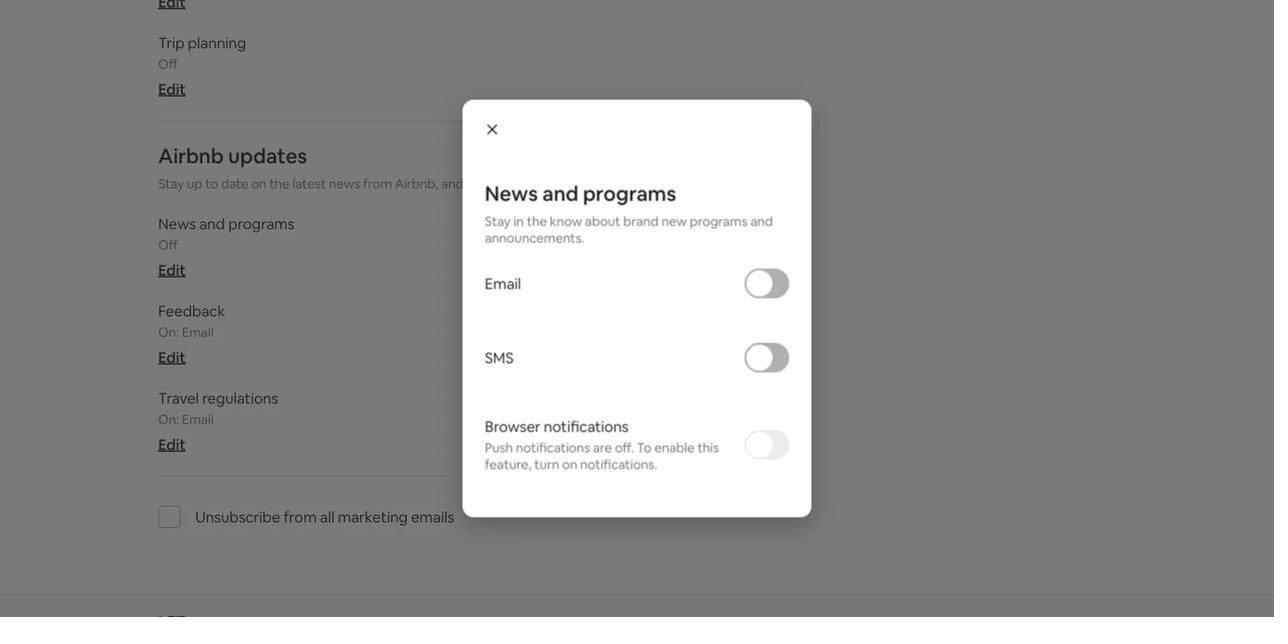 Task type: describe. For each thing, give the bounding box(es) containing it.
unsubscribe from all marketing emails
[[195, 507, 454, 526]]

feedback
[[158, 301, 225, 320]]

browser notifications group
[[485, 395, 789, 495]]

improve.
[[610, 175, 662, 192]]

planning
[[188, 33, 246, 52]]

1 vertical spatial from
[[284, 507, 317, 526]]

browser notifications push notifications are off. to enable this feature, turn on notifications.
[[485, 417, 719, 473]]

feedback on: email edit
[[158, 301, 225, 367]]

browser
[[485, 417, 541, 436]]

all
[[320, 507, 335, 526]]

email inside travel regulations on: email edit
[[182, 411, 214, 428]]

news and programs stay in the know about brand new programs and announcements.
[[485, 180, 773, 246]]

edit button for programs
[[158, 260, 186, 279]]

news for in
[[485, 180, 538, 207]]

edit button for email
[[158, 348, 186, 367]]

edit button for on:
[[158, 435, 186, 454]]

up
[[187, 175, 202, 192]]

push
[[485, 439, 513, 456]]

on: inside travel regulations on: email edit
[[158, 411, 179, 428]]

edit inside travel regulations on: email edit
[[158, 435, 186, 454]]

off inside trip planning off edit
[[158, 56, 178, 72]]

on inside "airbnb updates stay up to date on the latest news from airbnb, and let us know how we can improve."
[[251, 175, 267, 192]]

let
[[467, 175, 482, 192]]

and inside news and programs off edit
[[199, 214, 225, 233]]

edit inside news and programs off edit
[[158, 260, 186, 279]]

programs for edit
[[228, 214, 295, 233]]

notifications.
[[580, 456, 658, 473]]

new
[[662, 213, 687, 230]]

and inside "airbnb updates stay up to date on the latest news from airbnb, and let us know how we can improve."
[[441, 175, 464, 192]]

stay inside "airbnb updates stay up to date on the latest news from airbnb, and let us know how we can improve."
[[158, 175, 184, 192]]

offers and updates tab panel
[[158, 0, 711, 550]]

us
[[485, 175, 498, 192]]

announcements.
[[485, 230, 585, 246]]

know inside "airbnb updates stay up to date on the latest news from airbnb, and let us know how we can improve."
[[501, 175, 534, 192]]

on: inside feedback on: email edit
[[158, 324, 179, 341]]

news and programs off edit
[[158, 214, 295, 279]]

sms
[[485, 348, 514, 367]]

enable
[[654, 439, 695, 456]]

the inside news and programs stay in the know about brand new programs and announcements.
[[527, 213, 547, 230]]

marketing
[[338, 507, 408, 526]]

are
[[593, 439, 612, 456]]

this
[[698, 439, 719, 456]]

0 vertical spatial notifications
[[544, 417, 629, 436]]

airbnb updates stay up to date on the latest news from airbnb, and let us know how we can improve.
[[158, 143, 662, 192]]



Task type: locate. For each thing, give the bounding box(es) containing it.
on: down feedback
[[158, 324, 179, 341]]

0 horizontal spatial on
[[251, 175, 267, 192]]

0 vertical spatial know
[[501, 175, 534, 192]]

news up "in"
[[485, 180, 538, 207]]

2 edit button from the top
[[158, 260, 186, 279]]

1 on: from the top
[[158, 324, 179, 341]]

on right date at top
[[251, 175, 267, 192]]

programs down date at top
[[228, 214, 295, 233]]

1 vertical spatial the
[[527, 213, 547, 230]]

0 horizontal spatial know
[[501, 175, 534, 192]]

programs up brand
[[583, 180, 676, 207]]

programs inside news and programs off edit
[[228, 214, 295, 233]]

edit down trip
[[158, 79, 186, 98]]

0 horizontal spatial programs
[[228, 214, 295, 233]]

know left about
[[550, 213, 582, 230]]

0 horizontal spatial the
[[269, 175, 290, 192]]

4 edit button from the top
[[158, 435, 186, 454]]

1 horizontal spatial from
[[363, 175, 392, 192]]

0 vertical spatial the
[[269, 175, 290, 192]]

edit button down travel
[[158, 435, 186, 454]]

the left latest
[[269, 175, 290, 192]]

1 horizontal spatial on
[[562, 456, 577, 473]]

1 vertical spatial off
[[158, 237, 178, 253]]

and
[[441, 175, 464, 192], [542, 180, 579, 207], [751, 213, 773, 230], [199, 214, 225, 233]]

edit
[[158, 79, 186, 98], [158, 260, 186, 279], [158, 348, 186, 367], [158, 435, 186, 454]]

4 edit from the top
[[158, 435, 186, 454]]

emails
[[411, 507, 454, 526]]

2 on: from the top
[[158, 411, 179, 428]]

1 vertical spatial on
[[562, 456, 577, 473]]

news down up
[[158, 214, 196, 233]]

the inside "airbnb updates stay up to date on the latest news from airbnb, and let us know how we can improve."
[[269, 175, 290, 192]]

know inside news and programs stay in the know about brand new programs and announcements.
[[550, 213, 582, 230]]

email down travel
[[182, 411, 214, 428]]

we
[[565, 175, 582, 192]]

airbnb
[[158, 143, 224, 169]]

trip planning off edit
[[158, 33, 246, 98]]

about
[[585, 213, 621, 230]]

0 vertical spatial email
[[485, 274, 521, 293]]

2 edit from the top
[[158, 260, 186, 279]]

turn
[[534, 456, 559, 473]]

and down to
[[199, 214, 225, 233]]

notifications up are
[[544, 417, 629, 436]]

stay inside news and programs stay in the know about brand new programs and announcements.
[[485, 213, 511, 230]]

brand
[[623, 213, 659, 230]]

to
[[205, 175, 218, 192]]

0 vertical spatial from
[[363, 175, 392, 192]]

1 vertical spatial on:
[[158, 411, 179, 428]]

1 horizontal spatial the
[[527, 213, 547, 230]]

1 vertical spatial news
[[158, 214, 196, 233]]

trip
[[158, 33, 185, 52]]

programs
[[583, 180, 676, 207], [690, 213, 748, 230], [228, 214, 295, 233]]

off down trip
[[158, 56, 178, 72]]

notifications
[[544, 417, 629, 436], [516, 439, 590, 456]]

the right "in"
[[527, 213, 547, 230]]

on: down travel
[[158, 411, 179, 428]]

updates
[[228, 143, 307, 169]]

edit button up feedback
[[158, 260, 186, 279]]

email
[[485, 274, 521, 293], [182, 324, 214, 341], [182, 411, 214, 428]]

news inside news and programs off edit
[[158, 214, 196, 233]]

from right the news
[[363, 175, 392, 192]]

on right turn
[[562, 456, 577, 473]]

on inside browser notifications push notifications are off. to enable this feature, turn on notifications.
[[562, 456, 577, 473]]

3 edit button from the top
[[158, 348, 186, 367]]

1 edit button from the top
[[158, 79, 186, 98]]

0 horizontal spatial stay
[[158, 175, 184, 192]]

1 horizontal spatial stay
[[485, 213, 511, 230]]

edit button
[[158, 79, 186, 98], [158, 260, 186, 279], [158, 348, 186, 367], [158, 435, 186, 454]]

on:
[[158, 324, 179, 341], [158, 411, 179, 428]]

unsubscribe
[[195, 507, 280, 526]]

how
[[536, 175, 562, 192]]

1 off from the top
[[158, 56, 178, 72]]

2 horizontal spatial programs
[[690, 213, 748, 230]]

off.
[[615, 439, 634, 456]]

edit up feedback
[[158, 260, 186, 279]]

2 off from the top
[[158, 237, 178, 253]]

know right us
[[501, 175, 534, 192]]

1 horizontal spatial know
[[550, 213, 582, 230]]

0 vertical spatial news
[[485, 180, 538, 207]]

0 horizontal spatial from
[[284, 507, 317, 526]]

stay left "in"
[[485, 213, 511, 230]]

news
[[329, 175, 360, 192]]

0 vertical spatial on
[[251, 175, 267, 192]]

feature,
[[485, 456, 532, 473]]

and right the new
[[751, 213, 773, 230]]

1 vertical spatial email
[[182, 324, 214, 341]]

news for edit
[[158, 214, 196, 233]]

edit button up travel
[[158, 348, 186, 367]]

edit up travel
[[158, 348, 186, 367]]

0 vertical spatial off
[[158, 56, 178, 72]]

email inside the news and programs dialog
[[485, 274, 521, 293]]

from inside "airbnb updates stay up to date on the latest news from airbnb, and let us know how we can improve."
[[363, 175, 392, 192]]

travel regulations on: email edit
[[158, 388, 278, 454]]

edit button for off
[[158, 79, 186, 98]]

can
[[585, 175, 607, 192]]

edit down travel
[[158, 435, 186, 454]]

off
[[158, 56, 178, 72], [158, 237, 178, 253]]

the
[[269, 175, 290, 192], [527, 213, 547, 230]]

edit button down trip
[[158, 79, 186, 98]]

0 vertical spatial on:
[[158, 324, 179, 341]]

programs right the new
[[690, 213, 748, 230]]

know
[[501, 175, 534, 192], [550, 213, 582, 230]]

1 vertical spatial know
[[550, 213, 582, 230]]

notifications down browser
[[516, 439, 590, 456]]

off up feedback
[[158, 237, 178, 253]]

2 vertical spatial email
[[182, 411, 214, 428]]

0 vertical spatial stay
[[158, 175, 184, 192]]

1 horizontal spatial programs
[[583, 180, 676, 207]]

to
[[637, 439, 652, 456]]

and left can
[[542, 180, 579, 207]]

news inside news and programs stay in the know about brand new programs and announcements.
[[485, 180, 538, 207]]

news and programs dialog
[[463, 100, 812, 517]]

in
[[514, 213, 524, 230]]

latest
[[293, 175, 326, 192]]

1 vertical spatial notifications
[[516, 439, 590, 456]]

stay left up
[[158, 175, 184, 192]]

news
[[485, 180, 538, 207], [158, 214, 196, 233]]

1 edit from the top
[[158, 79, 186, 98]]

1 horizontal spatial news
[[485, 180, 538, 207]]

from left all on the left
[[284, 507, 317, 526]]

from
[[363, 175, 392, 192], [284, 507, 317, 526]]

on
[[251, 175, 267, 192], [562, 456, 577, 473]]

airbnb,
[[395, 175, 438, 192]]

edit inside trip planning off edit
[[158, 79, 186, 98]]

email down announcements. on the left top
[[485, 274, 521, 293]]

travel
[[158, 388, 199, 407]]

date
[[221, 175, 249, 192]]

email inside feedback on: email edit
[[182, 324, 214, 341]]

regulations
[[202, 388, 278, 407]]

1 vertical spatial stay
[[485, 213, 511, 230]]

stay
[[158, 175, 184, 192], [485, 213, 511, 230]]

edit inside feedback on: email edit
[[158, 348, 186, 367]]

programs for in
[[583, 180, 676, 207]]

and left let
[[441, 175, 464, 192]]

email down feedback
[[182, 324, 214, 341]]

0 horizontal spatial news
[[158, 214, 196, 233]]

3 edit from the top
[[158, 348, 186, 367]]

off inside news and programs off edit
[[158, 237, 178, 253]]



Task type: vqa. For each thing, say whether or not it's contained in the screenshot.
QUESTIONS
no



